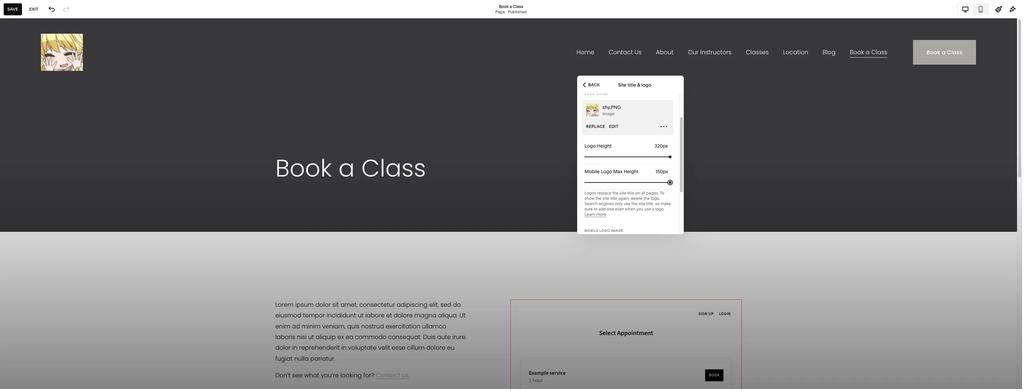 Task type: describe. For each thing, give the bounding box(es) containing it.
book for book a class page · published
[[499, 4, 509, 9]]

logo height
[[585, 143, 612, 149]]

version 7.1
[[11, 327, 30, 332]]

navigation.
[[22, 220, 43, 225]]

not linked is empty
[[37, 243, 72, 247]]

2 vertical spatial site
[[639, 201, 645, 206]]

book a class
[[24, 173, 52, 179]]

unless
[[56, 209, 68, 214]]

demo button
[[0, 66, 109, 81]]

on
[[635, 191, 640, 196]]

mobile for mobile logo image
[[585, 229, 599, 233]]

logo
[[642, 82, 652, 88]]

logo left "max"
[[601, 169, 612, 175]]

also
[[82, 220, 90, 225]]

more
[[596, 212, 606, 217]]

2 vertical spatial title
[[610, 196, 617, 201]]

is
[[57, 243, 60, 247]]

0 horizontal spatial use
[[624, 201, 631, 206]]

appear
[[83, 214, 97, 219]]

save
[[7, 7, 18, 12]]

book for book a class
[[24, 173, 35, 179]]

0 vertical spatial logo.
[[651, 196, 660, 201]]

website tools button
[[11, 305, 98, 319]]

title,
[[646, 201, 654, 206]]

pages.
[[646, 191, 659, 196]]

&
[[637, 82, 640, 88]]

mobile for mobile logo max height
[[585, 169, 600, 175]]

logo down the replace button
[[585, 143, 596, 149]]

learn more link
[[585, 212, 606, 217]]

delete
[[631, 196, 643, 201]]

the down delete
[[632, 201, 638, 206]]

7.1
[[26, 327, 30, 332]]

version
[[11, 327, 25, 332]]

book a class page · published
[[495, 4, 527, 14]]

save button
[[4, 3, 22, 15]]

password-
[[16, 214, 36, 219]]

only
[[615, 201, 623, 206]]

in
[[11, 220, 14, 225]]

to
[[594, 207, 598, 212]]

to
[[660, 191, 664, 196]]

the down the replace
[[596, 196, 602, 201]]

don't
[[73, 214, 83, 219]]

or
[[11, 214, 15, 219]]

public
[[43, 209, 55, 214]]

·
[[506, 9, 507, 14]]

replace button
[[586, 121, 606, 133]]

main navigation
[[11, 55, 52, 62]]

edit button
[[609, 121, 619, 133]]

1 vertical spatial title
[[627, 191, 634, 196]]

1 horizontal spatial height
[[624, 169, 639, 175]]

search for show
[[585, 201, 598, 206]]

learn
[[585, 212, 595, 217]]

site title & logo
[[618, 82, 652, 88]]

back button
[[581, 78, 602, 92]]

1 vertical spatial site
[[603, 196, 609, 201]]

Logo Height text field
[[655, 142, 670, 150]]

so
[[655, 201, 660, 206]]

website
[[11, 309, 29, 315]]

tools
[[30, 309, 42, 315]]

mobile logo image
[[585, 229, 623, 233]]

these
[[11, 209, 23, 214]]

Logo Height range field
[[585, 150, 672, 164]]

but
[[57, 214, 63, 219]]

a for book a class page · published
[[510, 4, 512, 9]]

logo down more
[[600, 229, 610, 233]]

add
[[599, 207, 606, 212]]

not
[[37, 243, 44, 247]]

one
[[607, 207, 614, 212]]

replace
[[597, 191, 612, 196]]

protected,
[[36, 214, 56, 219]]

published
[[508, 9, 527, 14]]

utilities
[[11, 281, 30, 287]]

a inside logos replace the site title on all pages. to show the site title again, delete the logo. search engines only use the site title, so make sure to add one even when you use a logo. learn more
[[652, 207, 654, 212]]

mobile logo max height
[[585, 169, 639, 175]]

they're
[[69, 209, 82, 214]]

again,
[[618, 196, 630, 201]]

1 horizontal spatial use
[[644, 207, 651, 212]]

when
[[625, 207, 636, 212]]

them.
[[28, 225, 39, 230]]



Task type: vqa. For each thing, say whether or not it's contained in the screenshot.
terms.
no



Task type: locate. For each thing, give the bounding box(es) containing it.
mobile
[[585, 169, 600, 175], [585, 229, 599, 233]]

image
[[596, 92, 608, 95], [603, 111, 615, 116], [611, 229, 623, 233]]

height up mobile logo max height range field
[[624, 169, 639, 175]]

2 vertical spatial image
[[611, 229, 623, 233]]

1 horizontal spatial engines
[[599, 201, 614, 206]]

make
[[661, 201, 671, 206]]

0 vertical spatial engines
[[599, 201, 614, 206]]

pages
[[23, 209, 35, 214]]

site up you
[[639, 201, 645, 206]]

1 vertical spatial class
[[40, 173, 52, 179]]

use
[[624, 201, 631, 206], [644, 207, 651, 212]]

page
[[495, 9, 505, 14]]

max
[[613, 169, 623, 175]]

are
[[36, 209, 42, 214]]

1 horizontal spatial a
[[510, 4, 512, 9]]

engines for site
[[599, 201, 614, 206]]

site down the replace
[[603, 196, 609, 201]]

0 vertical spatial height
[[597, 143, 612, 149]]

use down title,
[[644, 207, 651, 212]]

engines for they
[[58, 220, 73, 225]]

tab list
[[958, 4, 989, 15]]

0 vertical spatial a
[[510, 4, 512, 9]]

search inside logos replace the site title on all pages. to show the site title again, delete the logo. search engines only use the site title, so make sure to add one even when you use a logo. learn more
[[585, 201, 598, 206]]

the inside the these pages are public unless they're disabled or password-protected, but they don't appear in the navigation. search engines can also discover them.
[[15, 220, 21, 225]]

the down all
[[644, 196, 650, 201]]

height
[[597, 143, 612, 149], [624, 169, 639, 175]]

all
[[641, 191, 646, 196]]

Mobile Logo Max Height range field
[[585, 175, 672, 190]]

1 horizontal spatial site
[[620, 191, 626, 196]]

replace
[[586, 124, 606, 129]]

system pages
[[11, 294, 42, 300]]

0 vertical spatial book
[[499, 4, 509, 9]]

the up again,
[[613, 191, 619, 196]]

the
[[613, 191, 619, 196], [596, 196, 602, 201], [644, 196, 650, 201], [632, 201, 638, 206], [15, 220, 21, 225]]

even
[[615, 207, 624, 212]]

discover
[[11, 225, 27, 230]]

engines
[[599, 201, 614, 206], [58, 220, 73, 225]]

can
[[74, 220, 81, 225]]

height down the replace button
[[597, 143, 612, 149]]

1 vertical spatial search
[[44, 220, 57, 225]]

mobile down learn
[[585, 229, 599, 233]]

disabled
[[83, 209, 100, 214]]

1 horizontal spatial book
[[499, 4, 509, 9]]

engines inside the these pages are public unless they're disabled or password-protected, but they don't appear in the navigation. search engines can also discover them.
[[58, 220, 73, 225]]

book
[[499, 4, 509, 9], [24, 173, 35, 179]]

1 mobile from the top
[[585, 169, 600, 175]]

class inside book a class "button"
[[40, 173, 52, 179]]

1 horizontal spatial search
[[585, 201, 598, 206]]

logos
[[585, 191, 596, 196]]

2 horizontal spatial site
[[639, 201, 645, 206]]

image down even
[[611, 229, 623, 233]]

shy.png
[[603, 104, 621, 110]]

1 vertical spatial mobile
[[585, 229, 599, 233]]

logo
[[585, 92, 595, 95], [585, 143, 596, 149], [601, 169, 612, 175], [600, 229, 610, 233]]

system
[[11, 294, 27, 300]]

1 horizontal spatial class
[[513, 4, 523, 9]]

main
[[11, 55, 24, 62]]

0 vertical spatial title
[[628, 82, 636, 88]]

0 vertical spatial site
[[620, 191, 626, 196]]

navigation
[[25, 55, 52, 62]]

these pages are public unless they're disabled or password-protected, but they don't appear in the navigation. search engines can also discover them.
[[11, 209, 100, 230]]

1 vertical spatial book
[[24, 173, 35, 179]]

site up again,
[[620, 191, 626, 196]]

image for logo
[[596, 92, 608, 95]]

a inside "button"
[[36, 173, 39, 179]]

0 horizontal spatial class
[[40, 173, 52, 179]]

2 horizontal spatial a
[[652, 207, 654, 212]]

1 vertical spatial use
[[644, 207, 651, 212]]

engines down they
[[58, 220, 73, 225]]

shy.png image
[[603, 104, 621, 116]]

they
[[64, 214, 72, 219]]

home button
[[0, 7, 33, 22]]

edit
[[609, 124, 619, 129]]

0 horizontal spatial site
[[603, 196, 609, 201]]

a inside book a class page · published
[[510, 4, 512, 9]]

image down the back
[[596, 92, 608, 95]]

a
[[510, 4, 512, 9], [36, 173, 39, 179], [652, 207, 654, 212]]

system pages button
[[11, 290, 98, 304]]

0 vertical spatial class
[[513, 4, 523, 9]]

0 vertical spatial search
[[585, 201, 598, 206]]

2 vertical spatial a
[[652, 207, 654, 212]]

demo
[[40, 71, 51, 76]]

search inside the these pages are public unless they're disabled or password-protected, but they don't appear in the navigation. search engines can also discover them.
[[44, 220, 57, 225]]

0 horizontal spatial a
[[36, 173, 39, 179]]

website tools
[[11, 309, 42, 315]]

1 vertical spatial logo.
[[655, 207, 665, 212]]

sure
[[585, 207, 593, 212]]

class
[[513, 4, 523, 9], [40, 173, 52, 179]]

0 vertical spatial use
[[624, 201, 631, 206]]

search down protected,
[[44, 220, 57, 225]]

class inside book a class page · published
[[513, 4, 523, 9]]

logos replace the site title on all pages. to show the site title again, delete the logo. search engines only use the site title, so make sure to add one even when you use a logo. learn more
[[585, 191, 671, 217]]

1 vertical spatial image
[[603, 111, 615, 116]]

logo down the back
[[585, 92, 595, 95]]

title
[[628, 82, 636, 88], [627, 191, 634, 196], [610, 196, 617, 201]]

0 horizontal spatial height
[[597, 143, 612, 149]]

exit
[[29, 7, 38, 12]]

image down shy.png
[[603, 111, 615, 116]]

engines inside logos replace the site title on all pages. to show the site title again, delete the logo. search engines only use the site title, so make sure to add one even when you use a logo. learn more
[[599, 201, 614, 206]]

0 vertical spatial image
[[596, 92, 608, 95]]

mobile up logos
[[585, 169, 600, 175]]

1 vertical spatial a
[[36, 173, 39, 179]]

class for book a class page · published
[[513, 4, 523, 9]]

the up "discover"
[[15, 220, 21, 225]]

image for shy.png
[[603, 111, 615, 116]]

1 vertical spatial engines
[[58, 220, 73, 225]]

exit button
[[26, 3, 42, 15]]

empty
[[61, 243, 72, 247]]

title left on
[[627, 191, 634, 196]]

0 horizontal spatial search
[[44, 220, 57, 225]]

pages
[[28, 294, 42, 300]]

engines up add
[[599, 201, 614, 206]]

show
[[585, 196, 595, 201]]

book inside book a class page · published
[[499, 4, 509, 9]]

Mobile Logo Max Height text field
[[656, 168, 670, 175]]

2 mobile from the top
[[585, 229, 599, 233]]

book a class button
[[0, 169, 109, 183]]

class for book a class
[[40, 173, 52, 179]]

site
[[618, 82, 627, 88]]

title left &
[[628, 82, 636, 88]]

search down show
[[585, 201, 598, 206]]

back
[[588, 82, 600, 87]]

0 vertical spatial mobile
[[585, 169, 600, 175]]

add a new page to the "main navigation" group image
[[82, 55, 89, 62]]

1 vertical spatial height
[[624, 169, 639, 175]]

0 horizontal spatial engines
[[58, 220, 73, 225]]

use down again,
[[624, 201, 631, 206]]

logo image
[[585, 92, 608, 95]]

image inside shy.png image
[[603, 111, 615, 116]]

0 horizontal spatial book
[[24, 173, 35, 179]]

search
[[585, 201, 598, 206], [44, 220, 57, 225]]

linked
[[44, 243, 56, 247]]

logo. up so
[[651, 196, 660, 201]]

search for protected,
[[44, 220, 57, 225]]

site
[[620, 191, 626, 196], [603, 196, 609, 201], [639, 201, 645, 206]]

you
[[637, 207, 643, 212]]

book inside "button"
[[24, 173, 35, 179]]

logo. down so
[[655, 207, 665, 212]]

a for book a class
[[36, 173, 39, 179]]

home
[[13, 12, 26, 17]]

title up "only"
[[610, 196, 617, 201]]



